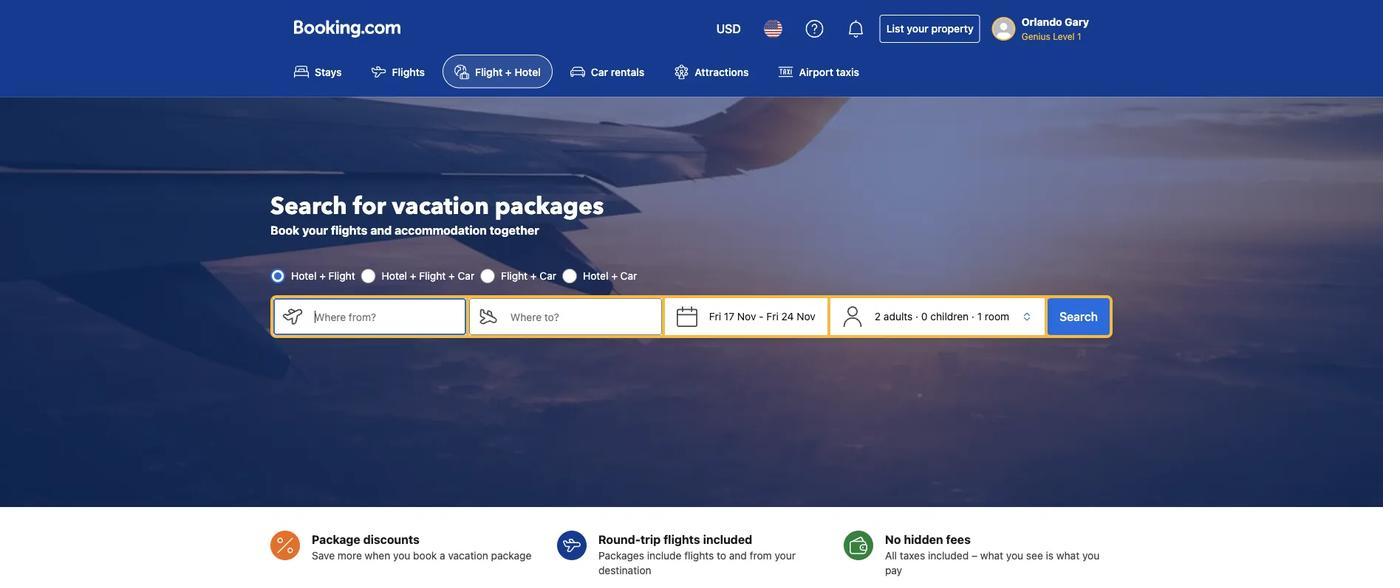 Task type: vqa. For each thing, say whether or not it's contained in the screenshot.
work
no



Task type: describe. For each thing, give the bounding box(es) containing it.
1 fri from the left
[[710, 311, 722, 323]]

your inside round-trip flights included packages include flights to and from your destination
[[775, 550, 796, 563]]

hotel + car
[[583, 270, 637, 283]]

fees
[[947, 533, 971, 547]]

search for vacation packages book your flights and accommodation together
[[271, 191, 604, 238]]

book
[[271, 224, 300, 238]]

pay
[[886, 565, 903, 577]]

+ for flight + car
[[531, 270, 537, 283]]

2 horizontal spatial your
[[907, 23, 929, 35]]

flight + hotel link
[[443, 55, 553, 88]]

1 vertical spatial 1
[[978, 311, 983, 323]]

2 adults · 0 children · 1 room
[[875, 311, 1010, 323]]

Where from? field
[[303, 299, 466, 336]]

usd
[[717, 22, 741, 36]]

stays
[[315, 66, 342, 78]]

vacation inside package discounts save more when you book a vacation package
[[448, 550, 489, 563]]

from
[[750, 550, 772, 563]]

search for search for vacation packages book your flights and accommodation together
[[271, 191, 347, 223]]

destination
[[599, 565, 652, 577]]

airport
[[800, 66, 834, 78]]

taxes
[[900, 550, 926, 563]]

1 inside orlando gary genius level 1
[[1078, 31, 1082, 41]]

flights link
[[360, 55, 437, 88]]

Where to? field
[[499, 299, 662, 336]]

package
[[312, 533, 361, 547]]

hotel for hotel + car
[[583, 270, 609, 283]]

and inside round-trip flights included packages include flights to and from your destination
[[730, 550, 747, 563]]

see
[[1027, 550, 1044, 563]]

2 you from the left
[[1007, 550, 1024, 563]]

search button
[[1048, 299, 1110, 336]]

property
[[932, 23, 974, 35]]

gary
[[1065, 16, 1090, 28]]

no
[[886, 533, 902, 547]]

booking.com online hotel reservations image
[[294, 20, 401, 38]]

package
[[491, 550, 532, 563]]

included inside no hidden fees all taxes included – what you see is what you pay
[[929, 550, 969, 563]]

packages
[[495, 191, 604, 223]]

room
[[985, 311, 1010, 323]]

–
[[972, 550, 978, 563]]

car rentals link
[[559, 55, 657, 88]]

vacation inside search for vacation packages book your flights and accommodation together
[[392, 191, 489, 223]]

attractions
[[695, 66, 749, 78]]

list
[[887, 23, 905, 35]]

taxis
[[837, 66, 860, 78]]

hidden
[[904, 533, 944, 547]]

hotel for hotel + flight
[[291, 270, 317, 283]]

adults
[[884, 311, 913, 323]]

-
[[759, 311, 764, 323]]

package discounts save more when you book a vacation package
[[312, 533, 532, 563]]

+ for hotel + flight + car
[[410, 270, 417, 283]]

flights for for
[[331, 224, 368, 238]]

airport taxis link
[[767, 55, 872, 88]]

orlando
[[1022, 16, 1063, 28]]

more
[[338, 550, 362, 563]]

orlando gary genius level 1
[[1022, 16, 1090, 41]]

usd button
[[708, 11, 750, 47]]

stays link
[[282, 55, 354, 88]]

search for search
[[1060, 310, 1099, 324]]

attractions link
[[663, 55, 761, 88]]



Task type: locate. For each thing, give the bounding box(es) containing it.
vacation up accommodation on the top left of the page
[[392, 191, 489, 223]]

no hidden fees all taxes included – what you see is what you pay
[[886, 533, 1100, 577]]

24
[[782, 311, 794, 323]]

included up to
[[703, 533, 753, 547]]

2 vertical spatial flights
[[685, 550, 714, 563]]

flights up 'include' on the left bottom of the page
[[664, 533, 701, 547]]

and
[[371, 224, 392, 238], [730, 550, 747, 563]]

1 vertical spatial included
[[929, 550, 969, 563]]

children
[[931, 311, 969, 323]]

book
[[413, 550, 437, 563]]

1 horizontal spatial your
[[775, 550, 796, 563]]

a
[[440, 550, 446, 563]]

0 horizontal spatial ·
[[916, 311, 919, 323]]

1 vertical spatial vacation
[[448, 550, 489, 563]]

fri right -
[[767, 311, 779, 323]]

save
[[312, 550, 335, 563]]

0
[[922, 311, 928, 323]]

0 vertical spatial flights
[[331, 224, 368, 238]]

· left 0
[[916, 311, 919, 323]]

together
[[490, 224, 540, 238]]

1 you from the left
[[393, 550, 411, 563]]

packages
[[599, 550, 645, 563]]

2 fri from the left
[[767, 311, 779, 323]]

when
[[365, 550, 391, 563]]

you left see
[[1007, 550, 1024, 563]]

flight + hotel
[[475, 66, 541, 78]]

what right is
[[1057, 550, 1080, 563]]

0 horizontal spatial fri
[[710, 311, 722, 323]]

accommodation
[[395, 224, 487, 238]]

1
[[1078, 31, 1082, 41], [978, 311, 983, 323]]

2 nov from the left
[[797, 311, 816, 323]]

included
[[703, 533, 753, 547], [929, 550, 969, 563]]

and inside search for vacation packages book your flights and accommodation together
[[371, 224, 392, 238]]

0 horizontal spatial you
[[393, 550, 411, 563]]

0 vertical spatial search
[[271, 191, 347, 223]]

you
[[393, 550, 411, 563], [1007, 550, 1024, 563], [1083, 550, 1100, 563]]

included down fees
[[929, 550, 969, 563]]

3 you from the left
[[1083, 550, 1100, 563]]

you down discounts
[[393, 550, 411, 563]]

1 horizontal spatial nov
[[797, 311, 816, 323]]

2 horizontal spatial you
[[1083, 550, 1100, 563]]

what right '–'
[[981, 550, 1004, 563]]

to
[[717, 550, 727, 563]]

flight + car
[[501, 270, 557, 283]]

round-
[[599, 533, 641, 547]]

2 · from the left
[[972, 311, 975, 323]]

your right the list
[[907, 23, 929, 35]]

0 vertical spatial vacation
[[392, 191, 489, 223]]

include
[[647, 550, 682, 563]]

0 horizontal spatial 1
[[978, 311, 983, 323]]

your
[[907, 23, 929, 35], [302, 224, 328, 238], [775, 550, 796, 563]]

1 horizontal spatial search
[[1060, 310, 1099, 324]]

for
[[353, 191, 386, 223]]

2
[[875, 311, 881, 323]]

vacation right a
[[448, 550, 489, 563]]

hotel
[[515, 66, 541, 78], [291, 270, 317, 283], [382, 270, 407, 283], [583, 270, 609, 283]]

· right children
[[972, 311, 975, 323]]

nov right '24'
[[797, 311, 816, 323]]

1 left room
[[978, 311, 983, 323]]

1 vertical spatial your
[[302, 224, 328, 238]]

list your property link
[[880, 15, 981, 43]]

1 horizontal spatial and
[[730, 550, 747, 563]]

flight
[[475, 66, 503, 78], [329, 270, 355, 283], [419, 270, 446, 283], [501, 270, 528, 283]]

list your property
[[887, 23, 974, 35]]

fri left 17
[[710, 311, 722, 323]]

your right from
[[775, 550, 796, 563]]

flights for trip
[[685, 550, 714, 563]]

is
[[1047, 550, 1054, 563]]

included inside round-trip flights included packages include flights to and from your destination
[[703, 533, 753, 547]]

1 horizontal spatial 1
[[1078, 31, 1082, 41]]

search inside search for vacation packages book your flights and accommodation together
[[271, 191, 347, 223]]

hotel for hotel + flight + car
[[382, 270, 407, 283]]

flights
[[392, 66, 425, 78]]

you right is
[[1083, 550, 1100, 563]]

flights down for
[[331, 224, 368, 238]]

flights left to
[[685, 550, 714, 563]]

0 vertical spatial and
[[371, 224, 392, 238]]

+
[[506, 66, 512, 78], [320, 270, 326, 283], [410, 270, 417, 283], [449, 270, 455, 283], [531, 270, 537, 283], [612, 270, 618, 283]]

rentals
[[611, 66, 645, 78]]

your right book
[[302, 224, 328, 238]]

1 what from the left
[[981, 550, 1004, 563]]

and down for
[[371, 224, 392, 238]]

0 horizontal spatial search
[[271, 191, 347, 223]]

1 vertical spatial search
[[1060, 310, 1099, 324]]

genius
[[1022, 31, 1051, 41]]

0 horizontal spatial nov
[[738, 311, 757, 323]]

0 vertical spatial included
[[703, 533, 753, 547]]

0 vertical spatial 1
[[1078, 31, 1082, 41]]

1 horizontal spatial included
[[929, 550, 969, 563]]

airport taxis
[[800, 66, 860, 78]]

1 · from the left
[[916, 311, 919, 323]]

·
[[916, 311, 919, 323], [972, 311, 975, 323]]

1 horizontal spatial fri
[[767, 311, 779, 323]]

discounts
[[363, 533, 420, 547]]

trip
[[641, 533, 661, 547]]

fri 17 nov - fri 24 nov
[[710, 311, 816, 323]]

0 horizontal spatial included
[[703, 533, 753, 547]]

your inside search for vacation packages book your flights and accommodation together
[[302, 224, 328, 238]]

+ inside flight + hotel link
[[506, 66, 512, 78]]

round-trip flights included packages include flights to and from your destination
[[599, 533, 796, 577]]

1 vertical spatial and
[[730, 550, 747, 563]]

0 horizontal spatial your
[[302, 224, 328, 238]]

1 horizontal spatial ·
[[972, 311, 975, 323]]

search inside 'button'
[[1060, 310, 1099, 324]]

vacation
[[392, 191, 489, 223], [448, 550, 489, 563]]

what
[[981, 550, 1004, 563], [1057, 550, 1080, 563]]

1 horizontal spatial you
[[1007, 550, 1024, 563]]

+ for hotel + car
[[612, 270, 618, 283]]

1 down gary
[[1078, 31, 1082, 41]]

search
[[271, 191, 347, 223], [1060, 310, 1099, 324]]

fri
[[710, 311, 722, 323], [767, 311, 779, 323]]

0 vertical spatial your
[[907, 23, 929, 35]]

hotel + flight + car
[[382, 270, 475, 283]]

car rentals
[[591, 66, 645, 78]]

1 vertical spatial flights
[[664, 533, 701, 547]]

level
[[1054, 31, 1075, 41]]

0 horizontal spatial what
[[981, 550, 1004, 563]]

+ for flight + hotel
[[506, 66, 512, 78]]

0 horizontal spatial and
[[371, 224, 392, 238]]

nov left -
[[738, 311, 757, 323]]

you inside package discounts save more when you book a vacation package
[[393, 550, 411, 563]]

nov
[[738, 311, 757, 323], [797, 311, 816, 323]]

2 vertical spatial your
[[775, 550, 796, 563]]

all
[[886, 550, 898, 563]]

+ for hotel + flight
[[320, 270, 326, 283]]

1 nov from the left
[[738, 311, 757, 323]]

2 what from the left
[[1057, 550, 1080, 563]]

hotel + flight
[[291, 270, 355, 283]]

17
[[724, 311, 735, 323]]

1 horizontal spatial what
[[1057, 550, 1080, 563]]

car
[[591, 66, 609, 78], [458, 270, 475, 283], [540, 270, 557, 283], [621, 270, 637, 283]]

and right to
[[730, 550, 747, 563]]

flights inside search for vacation packages book your flights and accommodation together
[[331, 224, 368, 238]]

flights
[[331, 224, 368, 238], [664, 533, 701, 547], [685, 550, 714, 563]]



